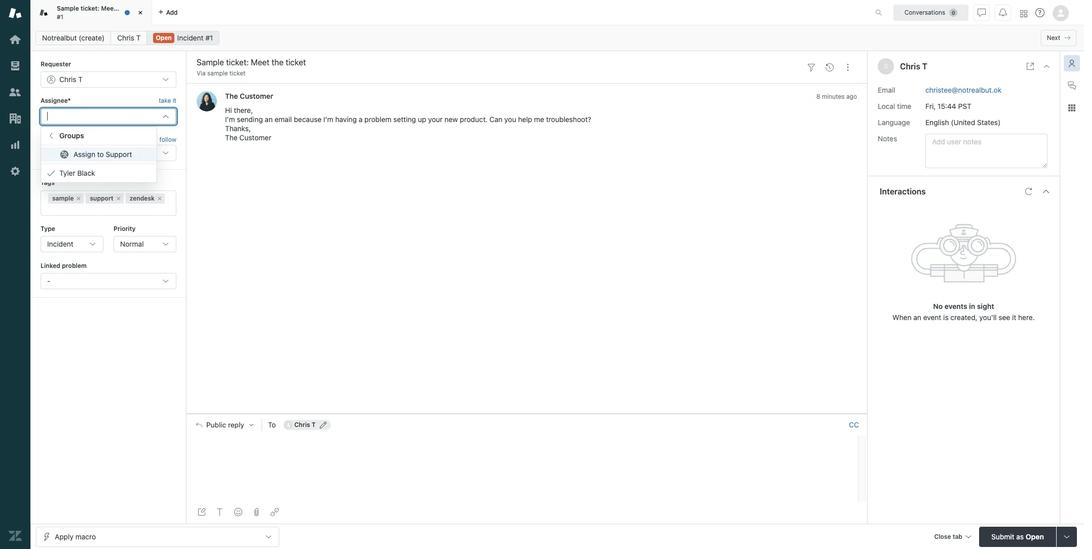 Task type: vqa. For each thing, say whether or not it's contained in the screenshot.
"Phone"
no



Task type: locate. For each thing, give the bounding box(es) containing it.
#1 inside secondary element
[[205, 33, 213, 42]]

tyler black
[[59, 169, 95, 178]]

no events in sight when an event is created, you'll see it here.
[[893, 302, 1035, 322]]

linked problem
[[41, 262, 87, 270]]

1 horizontal spatial #1
[[205, 33, 213, 42]]

you'll
[[980, 313, 997, 322]]

close image right "view more details" icon
[[1043, 62, 1051, 70]]

chris t
[[117, 33, 141, 42], [900, 62, 928, 71], [59, 75, 83, 84], [294, 421, 316, 429]]

1 remove image from the left
[[115, 195, 122, 202]]

0 horizontal spatial #1
[[57, 13, 63, 21]]

1 vertical spatial #1
[[205, 33, 213, 42]]

assign to support option
[[41, 148, 157, 162]]

1 i'm from the left
[[225, 115, 235, 124]]

2 remove image from the left
[[157, 195, 163, 202]]

ticket
[[129, 5, 146, 12], [230, 69, 246, 77]]

0 horizontal spatial remove image
[[115, 195, 122, 202]]

an inside no events in sight when an event is created, you'll see it here.
[[914, 313, 922, 322]]

0 horizontal spatial sample
[[52, 194, 74, 202]]

1 horizontal spatial close image
[[1043, 62, 1051, 70]]

chris t down requester at left
[[59, 75, 83, 84]]

reporting image
[[9, 138, 22, 152]]

chris inside requester element
[[59, 75, 76, 84]]

requester
[[41, 60, 71, 68]]

#1 inside sample ticket: meet the ticket #1
[[57, 13, 63, 21]]

english
[[926, 118, 949, 127]]

1 the from the top
[[225, 92, 238, 101]]

the inside hi there, i'm sending an email because i'm having a problem setting up your new product. can you help me troubleshoot? thanks, the customer
[[225, 134, 238, 142]]

close image right the
[[135, 8, 146, 18]]

user image
[[883, 63, 889, 69], [884, 64, 888, 69]]

open inside secondary element
[[156, 34, 172, 42]]

i'm down "hi" in the top left of the page
[[225, 115, 235, 124]]

0 vertical spatial it
[[173, 97, 176, 105]]

0 horizontal spatial close image
[[135, 8, 146, 18]]

next
[[1047, 34, 1061, 42]]

filter image
[[808, 63, 816, 71]]

apps image
[[1068, 104, 1076, 112]]

christee@notrealbut.ok
[[926, 85, 1002, 94]]

0 vertical spatial incident
[[177, 33, 204, 42]]

ticket:
[[81, 5, 99, 12]]

public
[[206, 421, 226, 429]]

via
[[197, 69, 206, 77]]

incident inside incident popup button
[[47, 240, 73, 248]]

take it
[[159, 97, 176, 105]]

chris t up time
[[900, 62, 928, 71]]

an
[[265, 115, 273, 124], [914, 313, 922, 322]]

having
[[335, 115, 357, 124]]

1 horizontal spatial remove image
[[157, 195, 163, 202]]

customer
[[240, 92, 273, 101], [240, 134, 271, 142]]

1 horizontal spatial an
[[914, 313, 922, 322]]

incident for incident
[[47, 240, 73, 248]]

notrealbut (create) button
[[35, 31, 111, 45]]

0 vertical spatial close image
[[135, 8, 146, 18]]

1 vertical spatial problem
[[62, 262, 87, 270]]

0 horizontal spatial ticket
[[129, 5, 146, 12]]

1 horizontal spatial open
[[1026, 533, 1044, 541]]

0 horizontal spatial open
[[156, 34, 172, 42]]

submit as open
[[992, 533, 1044, 541]]

0 vertical spatial the
[[225, 92, 238, 101]]

remove image right support
[[115, 195, 122, 202]]

1 vertical spatial customer
[[240, 134, 271, 142]]

displays possible ticket submission types image
[[1063, 533, 1071, 541]]

because
[[294, 115, 322, 124]]

1 horizontal spatial problem
[[365, 115, 392, 124]]

chris inside secondary element
[[117, 33, 134, 42]]

customer up there,
[[240, 92, 273, 101]]

chris t inside secondary element
[[117, 33, 141, 42]]

ticket actions image
[[844, 63, 852, 71]]

tab
[[30, 0, 152, 25]]

chris down the
[[117, 33, 134, 42]]

1 vertical spatial close image
[[1043, 62, 1051, 70]]

it inside no events in sight when an event is created, you'll see it here.
[[1013, 313, 1017, 322]]

sample right via
[[207, 69, 228, 77]]

1 vertical spatial it
[[1013, 313, 1017, 322]]

0 vertical spatial ticket
[[129, 5, 146, 12]]

sample left remove image on the left
[[52, 194, 74, 202]]

add attachment image
[[252, 509, 261, 517]]

i'm left the having
[[324, 115, 333, 124]]

1 vertical spatial incident
[[47, 240, 73, 248]]

1 horizontal spatial it
[[1013, 313, 1017, 322]]

the customer link
[[225, 92, 273, 101]]

1 horizontal spatial i'm
[[324, 115, 333, 124]]

2 i'm from the left
[[324, 115, 333, 124]]

incident inside secondary element
[[177, 33, 204, 42]]

1 vertical spatial an
[[914, 313, 922, 322]]

it
[[173, 97, 176, 105], [1013, 313, 1017, 322]]

language
[[878, 118, 910, 127]]

to
[[268, 421, 276, 429]]

apply macro
[[55, 533, 96, 541]]

1 horizontal spatial incident
[[177, 33, 204, 42]]

incident #1
[[177, 33, 213, 42]]

christee@notrealbut.ok image
[[284, 421, 292, 429]]

1 horizontal spatial sample
[[207, 69, 228, 77]]

is
[[944, 313, 949, 322]]

t
[[136, 33, 141, 42], [923, 62, 928, 71], [78, 75, 83, 84], [312, 421, 316, 429]]

problem right a
[[365, 115, 392, 124]]

0 horizontal spatial incident
[[47, 240, 73, 248]]

cc
[[849, 421, 859, 429]]

chris t inside requester element
[[59, 75, 83, 84]]

0 horizontal spatial i'm
[[225, 115, 235, 124]]

secondary element
[[30, 28, 1085, 48]]

format text image
[[216, 509, 224, 517]]

open down add popup button
[[156, 34, 172, 42]]

problem down incident popup button
[[62, 262, 87, 270]]

2 the from the top
[[225, 134, 238, 142]]

0 horizontal spatial an
[[265, 115, 273, 124]]

0 vertical spatial an
[[265, 115, 273, 124]]

groups option
[[41, 129, 157, 143]]

zendesk support image
[[9, 7, 22, 20]]

0 vertical spatial #1
[[57, 13, 63, 21]]

sample
[[207, 69, 228, 77], [52, 194, 74, 202]]

zendesk products image
[[1021, 10, 1028, 17]]

remove image
[[115, 195, 122, 202], [157, 195, 163, 202]]

email
[[878, 85, 896, 94]]

tags
[[41, 179, 55, 187]]

thanks,
[[225, 124, 251, 133]]

assignee*
[[41, 97, 71, 105]]

open
[[156, 34, 172, 42], [1026, 533, 1044, 541]]

close tab button
[[930, 527, 976, 549]]

incident down type
[[47, 240, 73, 248]]

close image
[[135, 8, 146, 18], [1043, 62, 1051, 70]]

0 vertical spatial customer
[[240, 92, 273, 101]]

0 horizontal spatial problem
[[62, 262, 87, 270]]

1 horizontal spatial ticket
[[230, 69, 246, 77]]

notrealbut
[[42, 33, 77, 42]]

local time
[[878, 102, 912, 110]]

ticket right the
[[129, 5, 146, 12]]

ticket up the customer link on the top
[[230, 69, 246, 77]]

remove image right the zendesk
[[157, 195, 163, 202]]

incident down add
[[177, 33, 204, 42]]

avatar image
[[197, 91, 217, 112]]

the down thanks,
[[225, 134, 238, 142]]

an left email
[[265, 115, 273, 124]]

chris t down the
[[117, 33, 141, 42]]

chris
[[117, 33, 134, 42], [900, 62, 921, 71], [59, 75, 76, 84], [294, 421, 310, 429]]

remove image for support
[[115, 195, 122, 202]]

notrealbut (create)
[[42, 33, 105, 42]]

hi
[[225, 106, 232, 115]]

#1 up via
[[205, 33, 213, 42]]

0 vertical spatial problem
[[365, 115, 392, 124]]

an left event
[[914, 313, 922, 322]]

8
[[817, 93, 821, 101]]

incident
[[177, 33, 204, 42], [47, 240, 73, 248]]

0 vertical spatial open
[[156, 34, 172, 42]]

the up "hi" in the top left of the page
[[225, 92, 238, 101]]

button displays agent's chat status as invisible. image
[[978, 8, 986, 16]]

remove image for zendesk
[[157, 195, 163, 202]]

customer down sending
[[240, 134, 271, 142]]

1 vertical spatial sample
[[52, 194, 74, 202]]

open right as
[[1026, 533, 1044, 541]]

an inside hi there, i'm sending an email because i'm having a problem setting up your new product. can you help me troubleshoot? thanks, the customer
[[265, 115, 273, 124]]

minutes
[[822, 93, 845, 101]]

it right see
[[1013, 313, 1017, 322]]

help
[[518, 115, 532, 124]]

0 vertical spatial sample
[[207, 69, 228, 77]]

0 horizontal spatial it
[[173, 97, 176, 105]]

close tab
[[935, 533, 963, 541]]

problem
[[365, 115, 392, 124], [62, 262, 87, 270]]

it right "take"
[[173, 97, 176, 105]]

chris down requester at left
[[59, 75, 76, 84]]

email
[[275, 115, 292, 124]]

#1
[[57, 13, 63, 21], [205, 33, 213, 42]]

views image
[[9, 59, 22, 73]]

#1 down sample
[[57, 13, 63, 21]]

tyler
[[59, 169, 75, 178]]

submit
[[992, 533, 1015, 541]]

get help image
[[1036, 8, 1045, 17]]

1 vertical spatial the
[[225, 134, 238, 142]]

ago
[[847, 93, 857, 101]]

insert emojis image
[[234, 509, 242, 517]]



Task type: describe. For each thing, give the bounding box(es) containing it.
assign
[[74, 150, 95, 159]]

add
[[166, 8, 178, 16]]

pst
[[959, 102, 972, 110]]

tabs tab list
[[30, 0, 865, 25]]

ticket inside sample ticket: meet the ticket #1
[[129, 5, 146, 12]]

meet
[[101, 5, 116, 12]]

hi there, i'm sending an email because i'm having a problem setting up your new product. can you help me troubleshoot? thanks, the customer
[[225, 106, 592, 142]]

assignee* element
[[41, 108, 176, 125]]

zendesk
[[130, 194, 155, 202]]

Assignee* field
[[47, 112, 158, 121]]

remove image
[[76, 195, 82, 202]]

1 vertical spatial ticket
[[230, 69, 246, 77]]

sample
[[57, 5, 79, 12]]

8 minutes ago
[[817, 93, 857, 101]]

public reply button
[[187, 415, 262, 436]]

in
[[970, 302, 976, 311]]

add button
[[152, 0, 184, 25]]

next button
[[1041, 30, 1077, 46]]

tyler black option
[[41, 167, 157, 181]]

notes
[[878, 134, 898, 143]]

take
[[159, 97, 171, 105]]

conversations button
[[894, 4, 969, 21]]

linked
[[41, 262, 60, 270]]

support
[[106, 150, 132, 159]]

t inside chris t link
[[136, 33, 141, 42]]

get started image
[[9, 33, 22, 46]]

new
[[445, 115, 458, 124]]

add link (cmd k) image
[[271, 509, 279, 517]]

here.
[[1019, 313, 1035, 322]]

the customer
[[225, 92, 273, 101]]

event
[[924, 313, 942, 322]]

customer context image
[[1068, 59, 1076, 67]]

cc button
[[849, 421, 859, 430]]

public reply
[[206, 421, 244, 429]]

black
[[77, 169, 95, 178]]

incident for incident #1
[[177, 33, 204, 42]]

linked problem element
[[41, 273, 176, 290]]

states)
[[978, 118, 1001, 127]]

15:44
[[938, 102, 957, 110]]

1 vertical spatial open
[[1026, 533, 1044, 541]]

customers image
[[9, 86, 22, 99]]

local
[[878, 102, 896, 110]]

Subject field
[[195, 56, 801, 68]]

up
[[418, 115, 426, 124]]

close image inside tab
[[135, 8, 146, 18]]

the
[[118, 5, 127, 12]]

8 minutes ago text field
[[817, 93, 857, 101]]

setting
[[394, 115, 416, 124]]

when
[[893, 313, 912, 322]]

hide composer image
[[523, 410, 531, 418]]

chris t link
[[111, 31, 147, 45]]

sight
[[977, 302, 995, 311]]

sample ticket: meet the ticket #1
[[57, 5, 146, 21]]

t inside requester element
[[78, 75, 83, 84]]

follow button
[[160, 135, 176, 144]]

product.
[[460, 115, 488, 124]]

troubleshoot?
[[546, 115, 592, 124]]

via sample ticket
[[197, 69, 246, 77]]

events
[[945, 302, 968, 311]]

chris right christee@notrealbut.ok image
[[294, 421, 310, 429]]

tab
[[953, 533, 963, 541]]

priority
[[114, 225, 136, 232]]

notifications image
[[999, 8, 1007, 16]]

close
[[935, 533, 951, 541]]

interactions
[[880, 187, 926, 196]]

english (united states)
[[926, 118, 1001, 127]]

type
[[41, 225, 55, 232]]

zendesk image
[[9, 530, 22, 543]]

can
[[490, 115, 503, 124]]

requester element
[[41, 72, 176, 88]]

macro
[[75, 533, 96, 541]]

main element
[[0, 0, 30, 550]]

incident button
[[41, 236, 103, 252]]

chris t right christee@notrealbut.ok image
[[294, 421, 316, 429]]

to
[[97, 150, 104, 159]]

no
[[934, 302, 943, 311]]

organizations image
[[9, 112, 22, 125]]

support
[[90, 194, 113, 202]]

(create)
[[79, 33, 105, 42]]

created,
[[951, 313, 978, 322]]

you
[[505, 115, 516, 124]]

your
[[428, 115, 443, 124]]

conversations
[[905, 8, 946, 16]]

reply
[[228, 421, 244, 429]]

events image
[[826, 63, 834, 71]]

it inside button
[[173, 97, 176, 105]]

a
[[359, 115, 363, 124]]

fri,
[[926, 102, 936, 110]]

me
[[534, 115, 544, 124]]

take it button
[[159, 96, 176, 106]]

normal
[[120, 240, 144, 248]]

admin image
[[9, 165, 22, 178]]

Add user notes text field
[[926, 134, 1048, 168]]

assignee* list box
[[41, 126, 157, 183]]

edit user image
[[320, 422, 327, 429]]

apply
[[55, 533, 73, 541]]

see
[[999, 313, 1011, 322]]

there,
[[234, 106, 253, 115]]

chris up time
[[900, 62, 921, 71]]

tab containing sample ticket: meet the ticket
[[30, 0, 152, 25]]

follow
[[160, 136, 176, 143]]

as
[[1017, 533, 1024, 541]]

assign to support
[[74, 150, 132, 159]]

problem inside hi there, i'm sending an email because i'm having a problem setting up your new product. can you help me troubleshoot? thanks, the customer
[[365, 115, 392, 124]]

view more details image
[[1027, 62, 1035, 70]]

fri, 15:44 pst
[[926, 102, 972, 110]]

groups
[[59, 132, 84, 140]]

(united
[[951, 118, 976, 127]]

sending
[[237, 115, 263, 124]]

normal button
[[114, 236, 176, 252]]

draft mode image
[[198, 509, 206, 517]]

customer inside hi there, i'm sending an email because i'm having a problem setting up your new product. can you help me troubleshoot? thanks, the customer
[[240, 134, 271, 142]]



